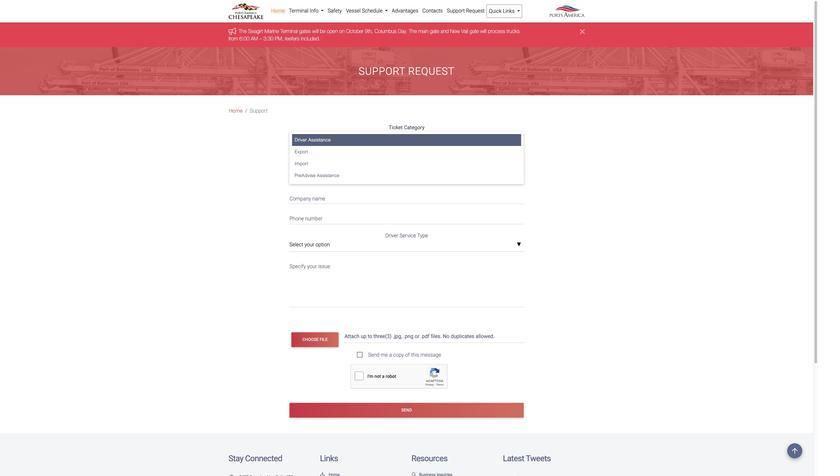 Task type: locate. For each thing, give the bounding box(es) containing it.
1 vertical spatial your
[[307, 264, 317, 270]]

driver
[[290, 134, 303, 140], [295, 138, 307, 143], [386, 233, 399, 239]]

0 horizontal spatial the
[[239, 28, 247, 34]]

the
[[239, 28, 247, 34], [409, 28, 417, 34]]

2 will from the left
[[481, 28, 487, 34]]

terminal info
[[289, 8, 320, 14]]

0 horizontal spatial support
[[250, 108, 268, 114]]

specify
[[290, 264, 306, 270]]

quick links link
[[487, 4, 523, 18]]

map marker alt image
[[230, 476, 239, 477]]

0 vertical spatial name
[[299, 176, 312, 182]]

your right select at the bottom
[[305, 242, 315, 248]]

links right quick
[[503, 8, 515, 14]]

latest
[[503, 454, 525, 464]]

2 the from the left
[[409, 28, 417, 34]]

home for the rightmost home link
[[271, 8, 285, 14]]

columbus
[[375, 28, 397, 34]]

vail
[[462, 28, 469, 34]]

assistance
[[304, 134, 329, 140], [308, 138, 331, 143], [317, 173, 340, 178]]

support request
[[447, 8, 485, 14], [359, 65, 455, 77]]

select your option
[[290, 242, 330, 248]]

1 vertical spatial request
[[409, 65, 455, 77]]

your
[[305, 242, 315, 248], [307, 264, 317, 270]]

send
[[402, 408, 412, 413]]

send me a copy of this message
[[368, 352, 442, 358]]

name
[[299, 176, 312, 182], [313, 196, 325, 202]]

preadvise assistance
[[295, 173, 340, 178]]

0 horizontal spatial home
[[229, 108, 243, 114]]

seagirt
[[248, 28, 263, 34]]

safety
[[328, 8, 342, 14]]

october
[[346, 28, 364, 34]]

terminal up "reefers" at the left of the page
[[281, 28, 298, 34]]

1 vertical spatial support
[[359, 65, 406, 77]]

home
[[271, 8, 285, 14], [229, 108, 243, 114]]

schedule
[[362, 8, 383, 14]]

preadvise
[[295, 173, 316, 178]]

0 vertical spatial home link
[[269, 4, 287, 17]]

the seagirt marine terminal gates will be open on october 9th, columbus day. the main gate and new vail gate will process trucks from 6:00 am – 3:30 pm, reefers included.
[[229, 28, 520, 41]]

tweets
[[526, 454, 551, 464]]

request
[[466, 8, 485, 14], [409, 65, 455, 77]]

1 the from the left
[[239, 28, 247, 34]]

1 vertical spatial support request
[[359, 65, 455, 77]]

will left process
[[481, 28, 487, 34]]

0 vertical spatial your
[[305, 242, 315, 248]]

copy
[[394, 352, 404, 358]]

vessel schedule
[[346, 8, 384, 14]]

gate
[[430, 28, 440, 34], [470, 28, 479, 34]]

go to top image
[[788, 444, 803, 459]]

1 horizontal spatial will
[[481, 28, 487, 34]]

choose file
[[303, 338, 328, 342]]

your left issue
[[307, 264, 317, 270]]

▼
[[517, 243, 522, 248]]

1 horizontal spatial links
[[503, 8, 515, 14]]

of
[[406, 352, 410, 358]]

will
[[313, 28, 319, 34], [481, 28, 487, 34]]

name right company
[[313, 196, 325, 202]]

the seagirt marine terminal gates will be open on october 9th, columbus day. the main gate and new vail gate will process trucks from 6:00 am – 3:30 pm, reefers included. alert
[[0, 23, 814, 47]]

support
[[447, 8, 465, 14], [359, 65, 406, 77], [250, 108, 268, 114]]

name right full
[[299, 176, 312, 182]]

1 horizontal spatial the
[[409, 28, 417, 34]]

connected
[[245, 454, 282, 464]]

gate right vail
[[470, 28, 479, 34]]

–
[[260, 36, 262, 41]]

will left be at left top
[[313, 28, 319, 34]]

your for select
[[305, 242, 315, 248]]

a
[[390, 352, 392, 358]]

your for specify
[[307, 264, 317, 270]]

contacts
[[423, 8, 443, 14]]

1 vertical spatial home link
[[229, 107, 243, 115]]

marine
[[265, 28, 279, 34]]

number
[[305, 216, 323, 222]]

name for full name
[[299, 176, 312, 182]]

1 horizontal spatial gate
[[470, 28, 479, 34]]

1 horizontal spatial home
[[271, 8, 285, 14]]

open
[[327, 28, 338, 34]]

info
[[310, 8, 319, 14]]

1 vertical spatial name
[[313, 196, 325, 202]]

on
[[339, 28, 345, 34]]

0 horizontal spatial will
[[313, 28, 319, 34]]

E-mail email field
[[290, 152, 524, 164]]

select
[[290, 242, 304, 248]]

terminal left "info"
[[289, 8, 309, 14]]

the up 6:00 at the top
[[239, 28, 247, 34]]

trucks
[[507, 28, 520, 34]]

0 horizontal spatial request
[[409, 65, 455, 77]]

links
[[503, 8, 515, 14], [320, 454, 338, 464]]

0 horizontal spatial name
[[299, 176, 312, 182]]

and
[[441, 28, 449, 34]]

the right day.
[[409, 28, 417, 34]]

0 vertical spatial home
[[271, 8, 285, 14]]

1 horizontal spatial name
[[313, 196, 325, 202]]

driver service type
[[386, 233, 428, 239]]

0 vertical spatial request
[[466, 8, 485, 14]]

0 horizontal spatial links
[[320, 454, 338, 464]]

send button
[[290, 403, 524, 418]]

gates
[[299, 28, 311, 34]]

reefers
[[285, 36, 300, 41]]

2 horizontal spatial support
[[447, 8, 465, 14]]

process
[[488, 28, 506, 34]]

import
[[295, 161, 308, 166]]

resources
[[412, 454, 448, 464]]

type
[[417, 233, 428, 239]]

driver assistance
[[290, 134, 329, 140], [295, 138, 331, 143]]

phone number
[[290, 216, 323, 222]]

0 vertical spatial terminal
[[289, 8, 309, 14]]

1 vertical spatial terminal
[[281, 28, 298, 34]]

0 vertical spatial links
[[503, 8, 515, 14]]

category
[[404, 125, 425, 131]]

2 vertical spatial support
[[250, 108, 268, 114]]

e-
[[290, 156, 294, 162]]

terminal inside the seagirt marine terminal gates will be open on october 9th, columbus day. the main gate and new vail gate will process trucks from 6:00 am – 3:30 pm, reefers included.
[[281, 28, 298, 34]]

pm,
[[275, 36, 284, 41]]

close image
[[580, 28, 585, 35]]

0 horizontal spatial gate
[[430, 28, 440, 34]]

links up the anchor icon
[[320, 454, 338, 464]]

terminal
[[289, 8, 309, 14], [281, 28, 298, 34]]

0 horizontal spatial home link
[[229, 107, 243, 115]]

1 vertical spatial home
[[229, 108, 243, 114]]

quick
[[489, 8, 502, 14]]

gate left and
[[430, 28, 440, 34]]

home link
[[269, 4, 287, 17], [229, 107, 243, 115]]



Task type: describe. For each thing, give the bounding box(es) containing it.
phone
[[290, 216, 304, 222]]

export
[[295, 149, 308, 155]]

the seagirt marine terminal gates will be open on october 9th, columbus day. the main gate and new vail gate will process trucks from 6:00 am – 3:30 pm, reefers included. link
[[229, 28, 520, 41]]

be
[[320, 28, 326, 34]]

new
[[450, 28, 460, 34]]

vessel
[[346, 8, 361, 14]]

Full name text field
[[290, 172, 524, 184]]

anchor image
[[320, 473, 325, 477]]

support request link
[[445, 4, 487, 17]]

stay connected
[[229, 454, 282, 464]]

from
[[229, 36, 238, 41]]

message
[[421, 352, 442, 358]]

0 vertical spatial support request
[[447, 8, 485, 14]]

Company name text field
[[290, 192, 524, 204]]

terminal info link
[[287, 4, 326, 17]]

e-mail
[[290, 156, 304, 162]]

1 gate from the left
[[430, 28, 440, 34]]

choose
[[303, 338, 319, 342]]

company name
[[290, 196, 325, 202]]

mail
[[294, 156, 304, 162]]

specify your issue
[[290, 264, 330, 270]]

1 vertical spatial links
[[320, 454, 338, 464]]

bullhorn image
[[229, 28, 239, 35]]

links inside "link"
[[503, 8, 515, 14]]

advantages
[[392, 8, 419, 14]]

main
[[419, 28, 429, 34]]

latest tweets
[[503, 454, 551, 464]]

me
[[381, 352, 388, 358]]

stay
[[229, 454, 244, 464]]

safety link
[[326, 4, 344, 17]]

this
[[411, 352, 420, 358]]

option
[[316, 242, 330, 248]]

issue
[[319, 264, 330, 270]]

1 horizontal spatial request
[[466, 8, 485, 14]]

9th,
[[365, 28, 374, 34]]

Phone number text field
[[290, 212, 524, 224]]

send
[[368, 352, 380, 358]]

full name
[[290, 176, 312, 182]]

0 vertical spatial support
[[447, 8, 465, 14]]

search image
[[412, 473, 417, 477]]

Attach up to three(3) .jpg, .png or .pdf files. No duplicates allowed. text field
[[344, 331, 525, 343]]

day.
[[398, 28, 408, 34]]

name for company name
[[313, 196, 325, 202]]

2 gate from the left
[[470, 28, 479, 34]]

1 will from the left
[[313, 28, 319, 34]]

Specify your issue text field
[[290, 260, 524, 308]]

ticket
[[389, 125, 403, 131]]

quick links
[[489, 8, 516, 14]]

home for left home link
[[229, 108, 243, 114]]

am
[[251, 36, 258, 41]]

file
[[320, 338, 328, 342]]

contacts link
[[421, 4, 445, 17]]

advantages link
[[390, 4, 421, 17]]

6:00
[[240, 36, 250, 41]]

1 horizontal spatial support
[[359, 65, 406, 77]]

full
[[290, 176, 298, 182]]

1 horizontal spatial home link
[[269, 4, 287, 17]]

included.
[[301, 36, 321, 41]]

ticket category
[[389, 125, 425, 131]]

3:30
[[264, 36, 274, 41]]

vessel schedule link
[[344, 4, 390, 17]]

service
[[400, 233, 416, 239]]

company
[[290, 196, 311, 202]]



Task type: vqa. For each thing, say whether or not it's contained in the screenshot.
Optional Text Field
no



